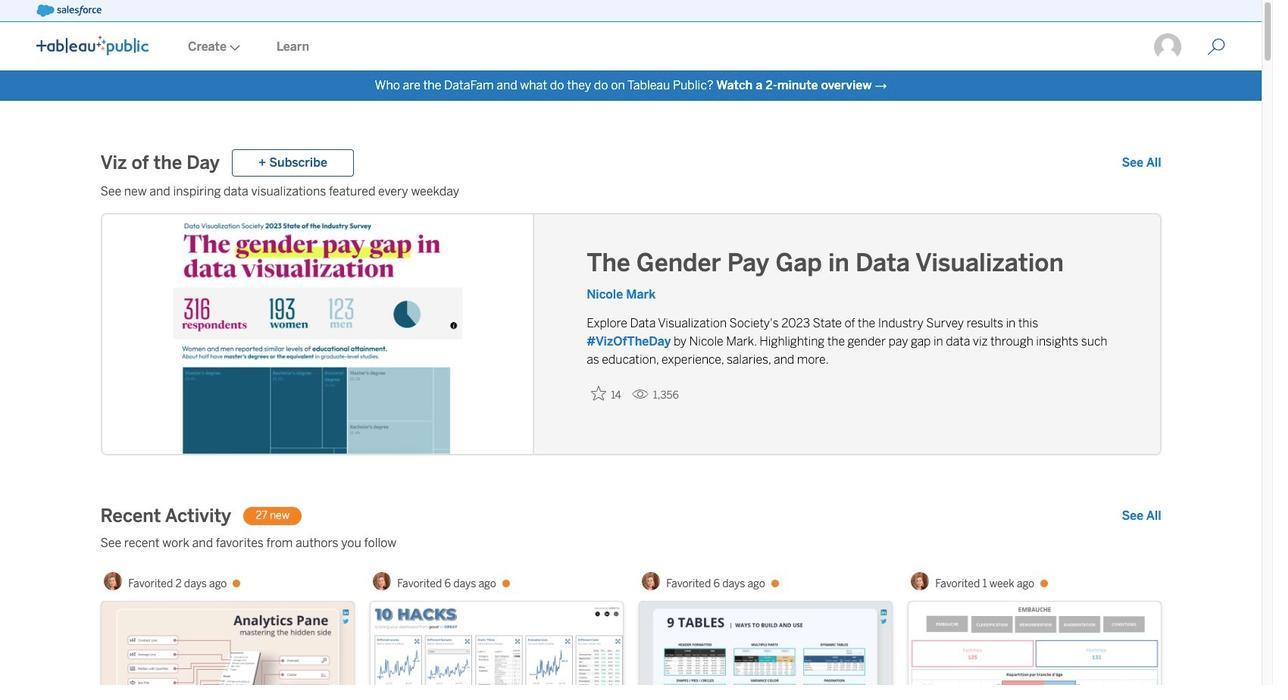 Task type: locate. For each thing, give the bounding box(es) containing it.
tableau public viz of the day image
[[102, 215, 535, 457]]

0 horizontal spatial angela drucioc image
[[642, 572, 661, 591]]

1 horizontal spatial angela drucioc image
[[373, 572, 391, 591]]

salesforce logo image
[[36, 5, 101, 17]]

workbook thumbnail image
[[101, 602, 354, 685], [370, 602, 623, 685], [639, 602, 892, 685], [909, 602, 1161, 685]]

see recent work and favorites from authors you follow element
[[100, 534, 1162, 553]]

1 angela drucioc image from the left
[[642, 572, 661, 591]]

3 workbook thumbnail image from the left
[[639, 602, 892, 685]]

1 workbook thumbnail image from the left
[[101, 602, 354, 685]]

see all viz of the day element
[[1122, 154, 1162, 172]]

Add Favorite button
[[587, 381, 626, 406]]

angela drucioc image
[[104, 572, 122, 591], [373, 572, 391, 591]]

2 angela drucioc image from the left
[[373, 572, 391, 591]]

2 workbook thumbnail image from the left
[[370, 602, 623, 685]]

angela drucioc image
[[642, 572, 661, 591], [911, 572, 930, 591]]

recent activity heading
[[100, 504, 231, 528]]

workbook thumbnail image for second angela drucioc image from right
[[639, 602, 892, 685]]

0 horizontal spatial angela drucioc image
[[104, 572, 122, 591]]

4 workbook thumbnail image from the left
[[909, 602, 1161, 685]]

1 horizontal spatial angela drucioc image
[[911, 572, 930, 591]]



Task type: vqa. For each thing, say whether or not it's contained in the screenshot.
Jason Yang icon
no



Task type: describe. For each thing, give the bounding box(es) containing it.
viz of the day heading
[[100, 151, 220, 175]]

logo image
[[36, 36, 149, 55]]

2 angela drucioc image from the left
[[911, 572, 930, 591]]

add favorite image
[[591, 386, 607, 401]]

1 angela drucioc image from the left
[[104, 572, 122, 591]]

workbook thumbnail image for 1st angela drucioc image from right
[[909, 602, 1161, 685]]

tara.schultz image
[[1153, 32, 1183, 62]]

create image
[[227, 45, 240, 51]]

see new and inspiring data visualizations featured every weekday element
[[100, 183, 1162, 201]]

go to search image
[[1189, 38, 1244, 56]]

workbook thumbnail image for second angela drucioc icon
[[370, 602, 623, 685]]

workbook thumbnail image for first angela drucioc icon
[[101, 602, 354, 685]]

see all recent activity element
[[1122, 507, 1162, 525]]



